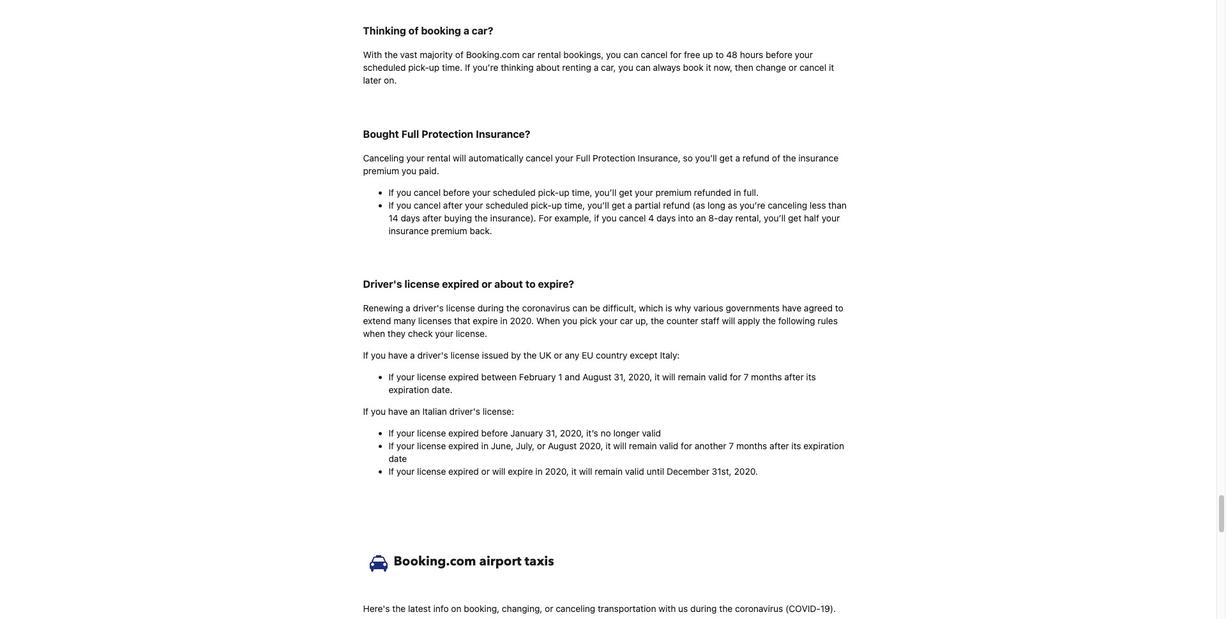 Task type: vqa. For each thing, say whether or not it's contained in the screenshot.
Flights link
no



Task type: describe. For each thing, give the bounding box(es) containing it.
for inside with the vast majority of booking.com car rental bookings, you can cancel for free up to 48 hours before your scheduled pick-up time. if you're thinking about renting a car, you can always book it now, then change or cancel it later on.
[[670, 49, 682, 60]]

full inside canceling your rental will automatically cancel your full protection insurance, so you'll get a refund of the insurance premium you paid.
[[576, 153, 590, 164]]

after inside if your license expired before january 31, 2020, it's no longer valid if your license expired in june, july, or august 2020, it will remain valid for another 7 months after its expiration date if your license expired or will expire in 2020, it will remain valid until december 31st, 2020.
[[770, 441, 789, 452]]

expire?
[[538, 279, 574, 290]]

the inside if you cancel before your scheduled pick-up time, you'll get your premium refunded in full. if you cancel after your scheduled pick-up time, you'll get a partial refund (as long as you're canceling less than 14 days after buying the insurance). for example, if you cancel 4 days into an 8-day rental, you'll get half your insurance premium back.
[[475, 213, 488, 224]]

check
[[408, 329, 433, 339]]

so
[[683, 153, 693, 164]]

difficult,
[[603, 303, 637, 314]]

expire inside 'renewing a driver's license during the coronavirus can be difficult, which is why various governments have agreed to extend many licenses that expire in 2020. when you pick your car up, the counter staff will apply the following rules when they check your license.'
[[473, 316, 498, 327]]

0 horizontal spatial to
[[526, 279, 536, 290]]

july,
[[516, 441, 535, 452]]

if you have an italian driver's license:
[[363, 406, 514, 417]]

on
[[451, 604, 461, 615]]

you're inside if you cancel before your scheduled pick-up time, you'll get your premium refunded in full. if you cancel after your scheduled pick-up time, you'll get a partial refund (as long as you're canceling less than 14 days after buying the insurance). for example, if you cancel 4 days into an 8-day rental, you'll get half your insurance premium back.
[[740, 200, 765, 211]]

1 vertical spatial can
[[636, 62, 651, 73]]

eu
[[582, 350, 594, 361]]

a inside with the vast majority of booking.com car rental bookings, you can cancel for free up to 48 hours before your scheduled pick-up time. if you're thinking about renting a car, you can always book it now, then change or cancel it later on.
[[594, 62, 599, 73]]

1 vertical spatial time,
[[565, 200, 585, 211]]

partial
[[635, 200, 661, 211]]

to inside with the vast majority of booking.com car rental bookings, you can cancel for free up to 48 hours before your scheduled pick-up time. if you're thinking about renting a car, you can always book it now, then change or cancel it later on.
[[716, 49, 724, 60]]

us
[[678, 604, 688, 615]]

2 vertical spatial remain
[[595, 466, 623, 477]]

it's
[[586, 428, 598, 439]]

when
[[363, 329, 385, 339]]

8-
[[709, 213, 718, 224]]

0 vertical spatial can
[[623, 49, 638, 60]]

car inside with the vast majority of booking.com car rental bookings, you can cancel for free up to 48 hours before your scheduled pick-up time. if you're thinking about renting a car, you can always book it now, then change or cancel it later on.
[[522, 49, 535, 60]]

of inside with the vast majority of booking.com car rental bookings, you can cancel for free up to 48 hours before your scheduled pick-up time. if you're thinking about renting a car, you can always book it now, then change or cancel it later on.
[[455, 49, 464, 60]]

in inside 'renewing a driver's license during the coronavirus can be difficult, which is why various governments have agreed to extend many licenses that expire in 2020. when you pick your car up, the counter staff will apply the following rules when they check your license.'
[[500, 316, 508, 327]]

with the vast majority of booking.com car rental bookings, you can cancel for free up to 48 hours before your scheduled pick-up time. if you're thinking about renting a car, you can always book it now, then change or cancel it later on.
[[363, 49, 834, 86]]

cancel inside canceling your rental will automatically cancel your full protection insurance, so you'll get a refund of the insurance premium you paid.
[[526, 153, 553, 164]]

they
[[388, 329, 406, 339]]

italian
[[422, 406, 447, 417]]

airport
[[479, 553, 522, 571]]

in left june,
[[481, 441, 489, 452]]

then
[[735, 62, 753, 73]]

date.
[[432, 385, 453, 396]]

if inside with the vast majority of booking.com car rental bookings, you can cancel for free up to 48 hours before your scheduled pick-up time. if you're thinking about renting a car, you can always book it now, then change or cancel it later on.
[[465, 62, 470, 73]]

vast
[[400, 49, 417, 60]]

0 vertical spatial of
[[409, 25, 419, 37]]

day
[[718, 213, 733, 224]]

why
[[675, 303, 691, 314]]

staff
[[701, 316, 720, 327]]

bought full protection insurance?
[[363, 129, 530, 140]]

majority
[[420, 49, 453, 60]]

which
[[639, 303, 663, 314]]

will inside if your license expired between february 1 and august 31, 2020, it will remain valid for 7 months after its expiration date.
[[662, 372, 676, 383]]

country
[[596, 350, 628, 361]]

licenses
[[418, 316, 452, 327]]

1 vertical spatial driver's
[[417, 350, 448, 361]]

governments
[[726, 303, 780, 314]]

hours
[[740, 49, 763, 60]]

will inside canceling your rental will automatically cancel your full protection insurance, so you'll get a refund of the insurance premium you paid.
[[453, 153, 466, 164]]

insurance inside canceling your rental will automatically cancel your full protection insurance, so you'll get a refund of the insurance premium you paid.
[[799, 153, 839, 164]]

valid up until
[[659, 441, 678, 452]]

4
[[648, 213, 654, 224]]

a inside canceling your rental will automatically cancel your full protection insurance, so you'll get a refund of the insurance premium you paid.
[[735, 153, 740, 164]]

if you have a driver's license issued by the uk or any eu country except italy:
[[363, 350, 680, 361]]

thinking
[[501, 62, 534, 73]]

0 horizontal spatial canceling
[[556, 604, 595, 615]]

bookings,
[[563, 49, 604, 60]]

before inside if your license expired before january 31, 2020, it's no longer valid if your license expired in june, july, or august 2020, it will remain valid for another 7 months after its expiration date if your license expired or will expire in 2020, it will remain valid until december 31st, 2020.
[[481, 428, 508, 439]]

insurance inside if you cancel before your scheduled pick-up time, you'll get your premium refunded in full. if you cancel after your scheduled pick-up time, you'll get a partial refund (as long as you're canceling less than 14 days after buying the insurance). for example, if you cancel 4 days into an 8-day rental, you'll get half your insurance premium back.
[[389, 226, 429, 237]]

except
[[630, 350, 658, 361]]

issued
[[482, 350, 509, 361]]

when
[[536, 316, 560, 327]]

transportation
[[598, 604, 656, 615]]

1 vertical spatial scheduled
[[493, 187, 536, 198]]

pick- inside with the vast majority of booking.com car rental bookings, you can cancel for free up to 48 hours before your scheduled pick-up time. if you're thinking about renting a car, you can always book it now, then change or cancel it later on.
[[408, 62, 429, 73]]

(as
[[693, 200, 705, 211]]

between
[[481, 372, 517, 383]]

book
[[683, 62, 704, 73]]

get left partial
[[612, 200, 625, 211]]

will inside 'renewing a driver's license during the coronavirus can be difficult, which is why various governments have agreed to extend many licenses that expire in 2020. when you pick your car up, the counter staff will apply the following rules when they check your license.'
[[722, 316, 735, 327]]

is
[[666, 303, 672, 314]]

no
[[601, 428, 611, 439]]

refund inside if you cancel before your scheduled pick-up time, you'll get your premium refunded in full. if you cancel after your scheduled pick-up time, you'll get a partial refund (as long as you're canceling less than 14 days after buying the insurance). for example, if you cancel 4 days into an 8-day rental, you'll get half your insurance premium back.
[[663, 200, 690, 211]]

in down january
[[535, 466, 543, 477]]

free
[[684, 49, 700, 60]]

february
[[519, 372, 556, 383]]

a inside if you cancel before your scheduled pick-up time, you'll get your premium refunded in full. if you cancel after your scheduled pick-up time, you'll get a partial refund (as long as you're canceling less than 14 days after buying the insurance). for example, if you cancel 4 days into an 8-day rental, you'll get half your insurance premium back.
[[628, 200, 632, 211]]

august inside if your license expired before january 31, 2020, it's no longer valid if your license expired in june, july, or august 2020, it will remain valid for another 7 months after its expiration date if your license expired or will expire in 2020, it will remain valid until december 31st, 2020.
[[548, 441, 577, 452]]

2 vertical spatial scheduled
[[486, 200, 528, 211]]

1
[[558, 372, 562, 383]]

will down longer
[[613, 441, 627, 452]]

your inside with the vast majority of booking.com car rental bookings, you can cancel for free up to 48 hours before your scheduled pick-up time. if you're thinking about renting a car, you can always book it now, then change or cancel it later on.
[[795, 49, 813, 60]]

1 vertical spatial pick-
[[538, 187, 559, 198]]

up up 'example,' on the left top
[[559, 187, 569, 198]]

taxis
[[525, 553, 554, 571]]

here's
[[363, 604, 390, 615]]

0 vertical spatial full
[[401, 129, 419, 140]]

0 horizontal spatial an
[[410, 406, 420, 417]]

31, inside if your license expired before january 31, 2020, it's no longer valid if your license expired in june, july, or august 2020, it will remain valid for another 7 months after its expiration date if your license expired or will expire in 2020, it will remain valid until december 31st, 2020.
[[546, 428, 558, 439]]

full.
[[744, 187, 759, 198]]

pick
[[580, 316, 597, 327]]

driver's
[[363, 279, 402, 290]]

to inside 'renewing a driver's license during the coronavirus can be difficult, which is why various governments have agreed to extend many licenses that expire in 2020. when you pick your car up, the counter staff will apply the following rules when they check your license.'
[[835, 303, 844, 314]]

paid.
[[419, 166, 439, 177]]

that
[[454, 316, 470, 327]]

1 vertical spatial premium
[[656, 187, 692, 198]]

be
[[590, 303, 600, 314]]

bought
[[363, 129, 399, 140]]

you inside 'renewing a driver's license during the coronavirus can be difficult, which is why various governments have agreed to extend many licenses that expire in 2020. when you pick your car up, the counter staff will apply the following rules when they check your license.'
[[563, 316, 577, 327]]

get down canceling your rental will automatically cancel your full protection insurance, so you'll get a refund of the insurance premium you paid.
[[619, 187, 633, 198]]

than
[[828, 200, 847, 211]]

time.
[[442, 62, 463, 73]]

agreed
[[804, 303, 833, 314]]

up,
[[636, 316, 648, 327]]

longer
[[613, 428, 640, 439]]

valid right longer
[[642, 428, 661, 439]]

extend
[[363, 316, 391, 327]]

canceling inside if you cancel before your scheduled pick-up time, you'll get your premium refunded in full. if you cancel after your scheduled pick-up time, you'll get a partial refund (as long as you're canceling less than 14 days after buying the insurance). for example, if you cancel 4 days into an 8-day rental, you'll get half your insurance premium back.
[[768, 200, 807, 211]]

into
[[678, 213, 694, 224]]

0 horizontal spatial about
[[494, 279, 523, 290]]

0 vertical spatial protection
[[422, 129, 473, 140]]

2020, inside if your license expired between february 1 and august 31, 2020, it will remain valid for 7 months after its expiration date.
[[628, 372, 652, 383]]

if you cancel before your scheduled pick-up time, you'll get your premium refunded in full. if you cancel after your scheduled pick-up time, you'll get a partial refund (as long as you're canceling less than 14 days after buying the insurance). for example, if you cancel 4 days into an 8-day rental, you'll get half your insurance premium back.
[[389, 187, 847, 237]]

example,
[[555, 213, 592, 224]]

expired inside if your license expired between february 1 and august 31, 2020, it will remain valid for 7 months after its expiration date.
[[448, 372, 479, 383]]

with
[[659, 604, 676, 615]]

have for if you have an italian driver's license:
[[388, 406, 408, 417]]

7 inside if your license expired between february 1 and august 31, 2020, it will remain valid for 7 months after its expiration date.
[[744, 372, 749, 383]]

automatically
[[469, 153, 523, 164]]

on.
[[384, 75, 397, 86]]

up up for
[[552, 200, 562, 211]]

latest
[[408, 604, 431, 615]]

in inside if you cancel before your scheduled pick-up time, you'll get your premium refunded in full. if you cancel after your scheduled pick-up time, you'll get a partial refund (as long as you're canceling less than 14 days after buying the insurance). for example, if you cancel 4 days into an 8-day rental, you'll get half your insurance premium back.
[[734, 187, 741, 198]]

renting
[[562, 62, 591, 73]]

many
[[394, 316, 416, 327]]

1 vertical spatial during
[[690, 604, 717, 615]]

by
[[511, 350, 521, 361]]

its inside if your license expired before january 31, 2020, it's no longer valid if your license expired in june, july, or august 2020, it will remain valid for another 7 months after its expiration date if your license expired or will expire in 2020, it will remain valid until december 31st, 2020.
[[791, 441, 801, 452]]

can inside 'renewing a driver's license during the coronavirus can be difficult, which is why various governments have agreed to extend many licenses that expire in 2020. when you pick your car up, the counter staff will apply the following rules when they check your license.'
[[573, 303, 588, 314]]

august inside if your license expired between february 1 and august 31, 2020, it will remain valid for 7 months after its expiration date.
[[583, 372, 612, 383]]

following
[[778, 316, 815, 327]]

or right july,
[[537, 441, 546, 452]]

remain inside if your license expired between february 1 and august 31, 2020, it will remain valid for 7 months after its expiration date.
[[678, 372, 706, 383]]

expiration inside if your license expired before january 31, 2020, it's no longer valid if your license expired in june, july, or august 2020, it will remain valid for another 7 months after its expiration date if your license expired or will expire in 2020, it will remain valid until december 31st, 2020.
[[804, 441, 844, 452]]



Task type: locate. For each thing, give the bounding box(es) containing it.
car
[[522, 49, 535, 60], [620, 316, 633, 327]]

rental inside canceling your rental will automatically cancel your full protection insurance, so you'll get a refund of the insurance premium you paid.
[[427, 153, 451, 164]]

1 vertical spatial protection
[[593, 153, 635, 164]]

about left expire?
[[494, 279, 523, 290]]

remain down "italy:"
[[678, 372, 706, 383]]

driver's right italian
[[449, 406, 480, 417]]

the inside with the vast majority of booking.com car rental bookings, you can cancel for free up to 48 hours before your scheduled pick-up time. if you're thinking about renting a car, you can always book it now, then change or cancel it later on.
[[384, 49, 398, 60]]

during inside 'renewing a driver's license during the coronavirus can be difficult, which is why various governments have agreed to extend many licenses that expire in 2020. when you pick your car up, the counter staff will apply the following rules when they check your license.'
[[478, 303, 504, 314]]

license:
[[483, 406, 514, 417]]

canceling your rental will automatically cancel your full protection insurance, so you'll get a refund of the insurance premium you paid.
[[363, 153, 839, 177]]

can right bookings,
[[623, 49, 638, 60]]

days
[[401, 213, 420, 224], [657, 213, 676, 224]]

about left renting
[[536, 62, 560, 73]]

insurance down 14
[[389, 226, 429, 237]]

if
[[594, 213, 599, 224]]

full
[[401, 129, 419, 140], [576, 153, 590, 164]]

1 horizontal spatial during
[[690, 604, 717, 615]]

long
[[708, 200, 726, 211]]

will down "it's"
[[579, 466, 592, 477]]

0 vertical spatial rental
[[538, 49, 561, 60]]

have down they
[[388, 350, 408, 361]]

refund inside canceling your rental will automatically cancel your full protection insurance, so you'll get a refund of the insurance premium you paid.
[[743, 153, 770, 164]]

car,
[[601, 62, 616, 73]]

change
[[756, 62, 786, 73]]

1 horizontal spatial expire
[[508, 466, 533, 477]]

or right "changing,"
[[545, 604, 553, 615]]

booking.com up info
[[394, 553, 476, 571]]

0 vertical spatial its
[[806, 372, 816, 383]]

less
[[810, 200, 826, 211]]

2 days from the left
[[657, 213, 676, 224]]

your inside if your license expired between february 1 and august 31, 2020, it will remain valid for 7 months after its expiration date.
[[396, 372, 415, 383]]

as
[[728, 200, 737, 211]]

january
[[510, 428, 543, 439]]

19).
[[821, 604, 836, 615]]

1 vertical spatial rental
[[427, 153, 451, 164]]

get inside canceling your rental will automatically cancel your full protection insurance, so you'll get a refund of the insurance premium you paid.
[[719, 153, 733, 164]]

or right uk
[[554, 350, 562, 361]]

0 vertical spatial to
[[716, 49, 724, 60]]

1 vertical spatial 2020.
[[734, 466, 758, 477]]

expire up license.
[[473, 316, 498, 327]]

31, inside if your license expired between february 1 and august 31, 2020, it will remain valid for 7 months after its expiration date.
[[614, 372, 626, 383]]

here's the latest info on booking, changing, or canceling transportation with us during the coronavirus (covid-19).
[[363, 604, 836, 615]]

canceling
[[363, 153, 404, 164]]

protection left insurance, at top
[[593, 153, 635, 164]]

august right july,
[[548, 441, 577, 452]]

7 inside if your license expired before january 31, 2020, it's no longer valid if your license expired in june, july, or august 2020, it will remain valid for another 7 months after its expiration date if your license expired or will expire in 2020, it will remain valid until december 31st, 2020.
[[729, 441, 734, 452]]

0 vertical spatial before
[[766, 49, 792, 60]]

have up following
[[782, 303, 802, 314]]

1 horizontal spatial its
[[806, 372, 816, 383]]

various
[[694, 303, 723, 314]]

in up issued
[[500, 316, 508, 327]]

48
[[726, 49, 738, 60]]

its inside if your license expired between february 1 and august 31, 2020, it will remain valid for 7 months after its expiration date.
[[806, 372, 816, 383]]

0 vertical spatial pick-
[[408, 62, 429, 73]]

expiration inside if your license expired between february 1 and august 31, 2020, it will remain valid for 7 months after its expiration date.
[[389, 385, 429, 396]]

days right 14
[[401, 213, 420, 224]]

2 vertical spatial premium
[[431, 226, 467, 237]]

1 horizontal spatial august
[[583, 372, 612, 383]]

if your license expired before january 31, 2020, it's no longer valid if your license expired in june, july, or august 2020, it will remain valid for another 7 months after its expiration date if your license expired or will expire in 2020, it will remain valid until december 31st, 2020.
[[389, 428, 844, 477]]

if
[[465, 62, 470, 73], [389, 187, 394, 198], [389, 200, 394, 211], [363, 350, 369, 361], [389, 372, 394, 383], [363, 406, 369, 417], [389, 428, 394, 439], [389, 441, 394, 452], [389, 466, 394, 477]]

driver's license expired or about to expire?
[[363, 279, 574, 290]]

to left expire?
[[526, 279, 536, 290]]

driver's
[[413, 303, 444, 314], [417, 350, 448, 361], [449, 406, 480, 417]]

back.
[[470, 226, 492, 237]]

an left italian
[[410, 406, 420, 417]]

driver's inside 'renewing a driver's license during the coronavirus can be difficult, which is why various governments have agreed to extend many licenses that expire in 2020. when you pick your car up, the counter staff will apply the following rules when they check your license.'
[[413, 303, 444, 314]]

info
[[433, 604, 449, 615]]

of inside canceling your rental will automatically cancel your full protection insurance, so you'll get a refund of the insurance premium you paid.
[[772, 153, 780, 164]]

1 horizontal spatial car
[[620, 316, 633, 327]]

0 vertical spatial expiration
[[389, 385, 429, 396]]

1 horizontal spatial 2020.
[[734, 466, 758, 477]]

rental,
[[735, 213, 762, 224]]

1 vertical spatial coronavirus
[[735, 604, 783, 615]]

1 vertical spatial expiration
[[804, 441, 844, 452]]

you'll
[[695, 153, 717, 164], [595, 187, 617, 198], [587, 200, 609, 211], [764, 213, 786, 224]]

it
[[706, 62, 711, 73], [829, 62, 834, 73], [655, 372, 660, 383], [606, 441, 611, 452], [571, 466, 577, 477]]

will down "italy:"
[[662, 372, 676, 383]]

for inside if your license expired between february 1 and august 31, 2020, it will remain valid for 7 months after its expiration date.
[[730, 372, 741, 383]]

0 vertical spatial canceling
[[768, 200, 807, 211]]

0 vertical spatial you're
[[473, 62, 498, 73]]

rental up paid.
[[427, 153, 451, 164]]

canceling left transportation
[[556, 604, 595, 615]]

2 horizontal spatial to
[[835, 303, 844, 314]]

expire inside if your license expired before january 31, 2020, it's no longer valid if your license expired in june, july, or august 2020, it will remain valid for another 7 months after its expiration date if your license expired or will expire in 2020, it will remain valid until december 31st, 2020.
[[508, 466, 533, 477]]

for up always
[[670, 49, 682, 60]]

valid left until
[[625, 466, 644, 477]]

before up june,
[[481, 428, 508, 439]]

insurance up less at right top
[[799, 153, 839, 164]]

2020,
[[628, 372, 652, 383], [560, 428, 584, 439], [579, 441, 603, 452], [545, 466, 569, 477]]

for down apply
[[730, 372, 741, 383]]

refund up full.
[[743, 153, 770, 164]]

you're left thinking
[[473, 62, 498, 73]]

14
[[389, 213, 398, 224]]

1 vertical spatial you're
[[740, 200, 765, 211]]

an left 8- at right
[[696, 213, 706, 224]]

2020. inside if your license expired before january 31, 2020, it's no longer valid if your license expired in june, july, or august 2020, it will remain valid for another 7 months after its expiration date if your license expired or will expire in 2020, it will remain valid until december 31st, 2020.
[[734, 466, 758, 477]]

you're down full.
[[740, 200, 765, 211]]

after
[[443, 200, 463, 211], [422, 213, 442, 224], [784, 372, 804, 383], [770, 441, 789, 452]]

1 vertical spatial 7
[[729, 441, 734, 452]]

during right us
[[690, 604, 717, 615]]

1 horizontal spatial expiration
[[804, 441, 844, 452]]

for
[[539, 213, 552, 224]]

premium up into at right
[[656, 187, 692, 198]]

booking.com inside with the vast majority of booking.com car rental bookings, you can cancel for free up to 48 hours before your scheduled pick-up time. if you're thinking about renting a car, you can always book it now, then change or cancel it later on.
[[466, 49, 520, 60]]

1 horizontal spatial canceling
[[768, 200, 807, 211]]

protection up paid.
[[422, 129, 473, 140]]

thinking of booking a car?
[[363, 25, 493, 37]]

0 horizontal spatial premium
[[363, 166, 399, 177]]

7 right another
[[729, 441, 734, 452]]

1 horizontal spatial full
[[576, 153, 590, 164]]

you're inside with the vast majority of booking.com car rental bookings, you can cancel for free up to 48 hours before your scheduled pick-up time. if you're thinking about renting a car, you can always book it now, then change or cancel it later on.
[[473, 62, 498, 73]]

you inside canceling your rental will automatically cancel your full protection insurance, so you'll get a refund of the insurance premium you paid.
[[402, 166, 417, 177]]

if inside if your license expired between february 1 and august 31, 2020, it will remain valid for 7 months after its expiration date.
[[389, 372, 394, 383]]

1 vertical spatial months
[[736, 441, 767, 452]]

days right the 4
[[657, 213, 676, 224]]

december
[[667, 466, 709, 477]]

uk
[[539, 350, 552, 361]]

0 horizontal spatial days
[[401, 213, 420, 224]]

1 vertical spatial full
[[576, 153, 590, 164]]

2020. left when
[[510, 316, 534, 327]]

0 vertical spatial during
[[478, 303, 504, 314]]

refund up into at right
[[663, 200, 690, 211]]

0 horizontal spatial expiration
[[389, 385, 429, 396]]

1 horizontal spatial rental
[[538, 49, 561, 60]]

0 horizontal spatial during
[[478, 303, 504, 314]]

will down bought full protection insurance?
[[453, 153, 466, 164]]

half
[[804, 213, 819, 224]]

1 horizontal spatial premium
[[431, 226, 467, 237]]

renewing
[[363, 303, 403, 314]]

1 vertical spatial before
[[443, 187, 470, 198]]

pick-
[[408, 62, 429, 73], [538, 187, 559, 198], [531, 200, 552, 211]]

always
[[653, 62, 681, 73]]

1 horizontal spatial days
[[657, 213, 676, 224]]

0 horizontal spatial refund
[[663, 200, 690, 211]]

expire
[[473, 316, 498, 327], [508, 466, 533, 477]]

months inside if your license expired before january 31, 2020, it's no longer valid if your license expired in june, july, or august 2020, it will remain valid for another 7 months after its expiration date if your license expired or will expire in 2020, it will remain valid until december 31st, 2020.
[[736, 441, 767, 452]]

cancel
[[641, 49, 668, 60], [800, 62, 827, 73], [526, 153, 553, 164], [414, 187, 441, 198], [414, 200, 441, 211], [619, 213, 646, 224]]

booking,
[[464, 604, 500, 615]]

2 vertical spatial can
[[573, 303, 588, 314]]

an inside if you cancel before your scheduled pick-up time, you'll get your premium refunded in full. if you cancel after your scheduled pick-up time, you'll get a partial refund (as long as you're canceling less than 14 days after buying the insurance). for example, if you cancel 4 days into an 8-day rental, you'll get half your insurance premium back.
[[696, 213, 706, 224]]

the inside canceling your rental will automatically cancel your full protection insurance, so you'll get a refund of the insurance premium you paid.
[[783, 153, 796, 164]]

premium down the buying at the left
[[431, 226, 467, 237]]

0 horizontal spatial insurance
[[389, 226, 429, 237]]

license.
[[456, 329, 487, 339]]

0 vertical spatial car
[[522, 49, 535, 60]]

(covid-
[[786, 604, 821, 615]]

date
[[389, 454, 407, 465]]

0 vertical spatial 7
[[744, 372, 749, 383]]

will right the "staff"
[[722, 316, 735, 327]]

a left partial
[[628, 200, 632, 211]]

before inside if you cancel before your scheduled pick-up time, you'll get your premium refunded in full. if you cancel after your scheduled pick-up time, you'll get a partial refund (as long as you're canceling less than 14 days after buying the insurance). for example, if you cancel 4 days into an 8-day rental, you'll get half your insurance premium back.
[[443, 187, 470, 198]]

full up 'example,' on the left top
[[576, 153, 590, 164]]

rental inside with the vast majority of booking.com car rental bookings, you can cancel for free up to 48 hours before your scheduled pick-up time. if you're thinking about renting a car, you can always book it now, then change or cancel it later on.
[[538, 49, 561, 60]]

1 vertical spatial 31,
[[546, 428, 558, 439]]

coronavirus up when
[[522, 303, 570, 314]]

premium down canceling
[[363, 166, 399, 177]]

get left half
[[788, 213, 802, 224]]

0 vertical spatial coronavirus
[[522, 303, 570, 314]]

0 vertical spatial have
[[782, 303, 802, 314]]

valid inside if your license expired between february 1 and august 31, 2020, it will remain valid for 7 months after its expiration date.
[[708, 372, 727, 383]]

0 horizontal spatial expire
[[473, 316, 498, 327]]

2 vertical spatial to
[[835, 303, 844, 314]]

full right bought at the left top of page
[[401, 129, 419, 140]]

2 horizontal spatial remain
[[678, 372, 706, 383]]

for
[[670, 49, 682, 60], [730, 372, 741, 383], [681, 441, 692, 452]]

rules
[[818, 316, 838, 327]]

for left another
[[681, 441, 692, 452]]

license
[[405, 279, 440, 290], [446, 303, 475, 314], [451, 350, 480, 361], [417, 372, 446, 383], [417, 428, 446, 439], [417, 441, 446, 452], [417, 466, 446, 477]]

later
[[363, 75, 381, 86]]

0 horizontal spatial before
[[443, 187, 470, 198]]

7 down apply
[[744, 372, 749, 383]]

0 horizontal spatial you're
[[473, 62, 498, 73]]

canceling up half
[[768, 200, 807, 211]]

get up refunded
[[719, 153, 733, 164]]

have inside 'renewing a driver's license during the coronavirus can be difficult, which is why various governments have agreed to extend many licenses that expire in 2020. when you pick your car up, the counter staff will apply the following rules when they check your license.'
[[782, 303, 802, 314]]

insurance,
[[638, 153, 681, 164]]

will down june,
[[492, 466, 506, 477]]

you'll inside canceling your rental will automatically cancel your full protection insurance, so you'll get a refund of the insurance premium you paid.
[[695, 153, 717, 164]]

premium
[[363, 166, 399, 177], [656, 187, 692, 198], [431, 226, 467, 237]]

31, right january
[[546, 428, 558, 439]]

can left always
[[636, 62, 651, 73]]

a up many
[[406, 303, 411, 314]]

remain down longer
[[629, 441, 657, 452]]

1 vertical spatial have
[[388, 350, 408, 361]]

1 vertical spatial about
[[494, 279, 523, 290]]

driver's up licenses at the left
[[413, 303, 444, 314]]

31, down country at the bottom of page
[[614, 372, 626, 383]]

or right change
[[789, 62, 797, 73]]

can left be
[[573, 303, 588, 314]]

italy:
[[660, 350, 680, 361]]

have left italian
[[388, 406, 408, 417]]

coronavirus inside 'renewing a driver's license during the coronavirus can be difficult, which is why various governments have agreed to extend many licenses that expire in 2020. when you pick your car up, the counter staff will apply the following rules when they check your license.'
[[522, 303, 570, 314]]

1 horizontal spatial you're
[[740, 200, 765, 211]]

0 horizontal spatial 2020.
[[510, 316, 534, 327]]

0 horizontal spatial august
[[548, 441, 577, 452]]

buying
[[444, 213, 472, 224]]

changing,
[[502, 604, 542, 615]]

august down eu
[[583, 372, 612, 383]]

up down majority
[[429, 62, 440, 73]]

0 vertical spatial expire
[[473, 316, 498, 327]]

0 horizontal spatial of
[[409, 25, 419, 37]]

now,
[[714, 62, 733, 73]]

0 vertical spatial time,
[[572, 187, 592, 198]]

booking.com down car?
[[466, 49, 520, 60]]

before up change
[[766, 49, 792, 60]]

booking.com
[[466, 49, 520, 60], [394, 553, 476, 571]]

after inside if your license expired between february 1 and august 31, 2020, it will remain valid for 7 months after its expiration date.
[[784, 372, 804, 383]]

1 horizontal spatial to
[[716, 49, 724, 60]]

1 horizontal spatial coronavirus
[[735, 604, 783, 615]]

license inside 'renewing a driver's license during the coronavirus can be difficult, which is why various governments have agreed to extend many licenses that expire in 2020. when you pick your car up, the counter staff will apply the following rules when they check your license.'
[[446, 303, 475, 314]]

before up the buying at the left
[[443, 187, 470, 198]]

valid down the "staff"
[[708, 372, 727, 383]]

car down difficult,
[[620, 316, 633, 327]]

2 vertical spatial for
[[681, 441, 692, 452]]

2020. right the "31st,"
[[734, 466, 758, 477]]

1 vertical spatial expire
[[508, 466, 533, 477]]

2 vertical spatial pick-
[[531, 200, 552, 211]]

0 horizontal spatial coronavirus
[[522, 303, 570, 314]]

1 horizontal spatial before
[[481, 428, 508, 439]]

its
[[806, 372, 816, 383], [791, 441, 801, 452]]

or inside with the vast majority of booking.com car rental bookings, you can cancel for free up to 48 hours before your scheduled pick-up time. if you're thinking about renting a car, you can always book it now, then change or cancel it later on.
[[789, 62, 797, 73]]

car up thinking
[[522, 49, 535, 60]]

to left 48
[[716, 49, 724, 60]]

refunded
[[694, 187, 732, 198]]

premium inside canceling your rental will automatically cancel your full protection insurance, so you'll get a refund of the insurance premium you paid.
[[363, 166, 399, 177]]

get
[[719, 153, 733, 164], [619, 187, 633, 198], [612, 200, 625, 211], [788, 213, 802, 224]]

rental left bookings,
[[538, 49, 561, 60]]

1 horizontal spatial 31,
[[614, 372, 626, 383]]

or up license.
[[482, 279, 492, 290]]

0 vertical spatial for
[[670, 49, 682, 60]]

scheduled inside with the vast majority of booking.com car rental bookings, you can cancel for free up to 48 hours before your scheduled pick-up time. if you're thinking about renting a car, you can always book it now, then change or cancel it later on.
[[363, 62, 406, 73]]

1 vertical spatial booking.com
[[394, 553, 476, 571]]

up right free
[[703, 49, 713, 60]]

0 vertical spatial scheduled
[[363, 62, 406, 73]]

a down check
[[410, 350, 415, 361]]

another
[[695, 441, 727, 452]]

2 vertical spatial before
[[481, 428, 508, 439]]

expiration
[[389, 385, 429, 396], [804, 441, 844, 452]]

have for if you have a driver's license issued by the uk or any eu country except italy:
[[388, 350, 408, 361]]

counter
[[667, 316, 698, 327]]

0 vertical spatial driver's
[[413, 303, 444, 314]]

2 horizontal spatial of
[[772, 153, 780, 164]]

before
[[766, 49, 792, 60], [443, 187, 470, 198], [481, 428, 508, 439]]

1 vertical spatial insurance
[[389, 226, 429, 237]]

your
[[795, 49, 813, 60], [406, 153, 425, 164], [555, 153, 573, 164], [472, 187, 491, 198], [635, 187, 653, 198], [465, 200, 483, 211], [822, 213, 840, 224], [599, 316, 618, 327], [435, 329, 453, 339], [396, 372, 415, 383], [396, 428, 415, 439], [396, 441, 415, 452], [396, 466, 415, 477]]

1 vertical spatial canceling
[[556, 604, 595, 615]]

car inside 'renewing a driver's license during the coronavirus can be difficult, which is why various governments have agreed to extend many licenses that expire in 2020. when you pick your car up, the counter staff will apply the following rules when they check your license.'
[[620, 316, 633, 327]]

or down license:
[[481, 466, 490, 477]]

protection inside canceling your rental will automatically cancel your full protection insurance, so you'll get a refund of the insurance premium you paid.
[[593, 153, 635, 164]]

months down apply
[[751, 372, 782, 383]]

0 vertical spatial booking.com
[[466, 49, 520, 60]]

before inside with the vast majority of booking.com car rental bookings, you can cancel for free up to 48 hours before your scheduled pick-up time. if you're thinking about renting a car, you can always book it now, then change or cancel it later on.
[[766, 49, 792, 60]]

during up license.
[[478, 303, 504, 314]]

1 horizontal spatial about
[[536, 62, 560, 73]]

1 vertical spatial remain
[[629, 441, 657, 452]]

months inside if your license expired between february 1 and august 31, 2020, it will remain valid for 7 months after its expiration date.
[[751, 372, 782, 383]]

to up rules
[[835, 303, 844, 314]]

1 horizontal spatial protection
[[593, 153, 635, 164]]

coronavirus
[[522, 303, 570, 314], [735, 604, 783, 615]]

a inside 'renewing a driver's license during the coronavirus can be difficult, which is why various governments have agreed to extend many licenses that expire in 2020. when you pick your car up, the counter staff will apply the following rules when they check your license.'
[[406, 303, 411, 314]]

insurance).
[[490, 213, 536, 224]]

remain down no
[[595, 466, 623, 477]]

june,
[[491, 441, 514, 452]]

1 days from the left
[[401, 213, 420, 224]]

2 vertical spatial driver's
[[449, 406, 480, 417]]

a up as
[[735, 153, 740, 164]]

driver's down check
[[417, 350, 448, 361]]

a left the car,
[[594, 62, 599, 73]]

2 vertical spatial have
[[388, 406, 408, 417]]

about inside with the vast majority of booking.com car rental bookings, you can cancel for free up to 48 hours before your scheduled pick-up time. if you're thinking about renting a car, you can always book it now, then change or cancel it later on.
[[536, 62, 560, 73]]

0 horizontal spatial its
[[791, 441, 801, 452]]

expire down july,
[[508, 466, 533, 477]]

of
[[409, 25, 419, 37], [455, 49, 464, 60], [772, 153, 780, 164]]

if your license expired between february 1 and august 31, 2020, it will remain valid for 7 months after its expiration date.
[[389, 372, 816, 396]]

coronavirus left (covid- at the right of page
[[735, 604, 783, 615]]

months
[[751, 372, 782, 383], [736, 441, 767, 452]]

car?
[[472, 25, 493, 37]]

thinking
[[363, 25, 406, 37]]

0 vertical spatial 2020.
[[510, 316, 534, 327]]

0 horizontal spatial 31,
[[546, 428, 558, 439]]

0 vertical spatial remain
[[678, 372, 706, 383]]

license inside if your license expired between february 1 and august 31, 2020, it will remain valid for 7 months after its expiration date.
[[417, 372, 446, 383]]

months right another
[[736, 441, 767, 452]]

for inside if your license expired before january 31, 2020, it's no longer valid if your license expired in june, july, or august 2020, it will remain valid for another 7 months after its expiration date if your license expired or will expire in 2020, it will remain valid until december 31st, 2020.
[[681, 441, 692, 452]]

scheduled
[[363, 62, 406, 73], [493, 187, 536, 198], [486, 200, 528, 211]]

a left car?
[[464, 25, 469, 37]]

2020. inside 'renewing a driver's license during the coronavirus can be difficult, which is why various governments have agreed to extend many licenses that expire in 2020. when you pick your car up, the counter staff will apply the following rules when they check your license.'
[[510, 316, 534, 327]]

0 vertical spatial an
[[696, 213, 706, 224]]

0 vertical spatial months
[[751, 372, 782, 383]]

in left full.
[[734, 187, 741, 198]]

it inside if your license expired between february 1 and august 31, 2020, it will remain valid for 7 months after its expiration date.
[[655, 372, 660, 383]]

1 vertical spatial august
[[548, 441, 577, 452]]

up
[[703, 49, 713, 60], [429, 62, 440, 73], [559, 187, 569, 198], [552, 200, 562, 211]]

1 horizontal spatial an
[[696, 213, 706, 224]]



